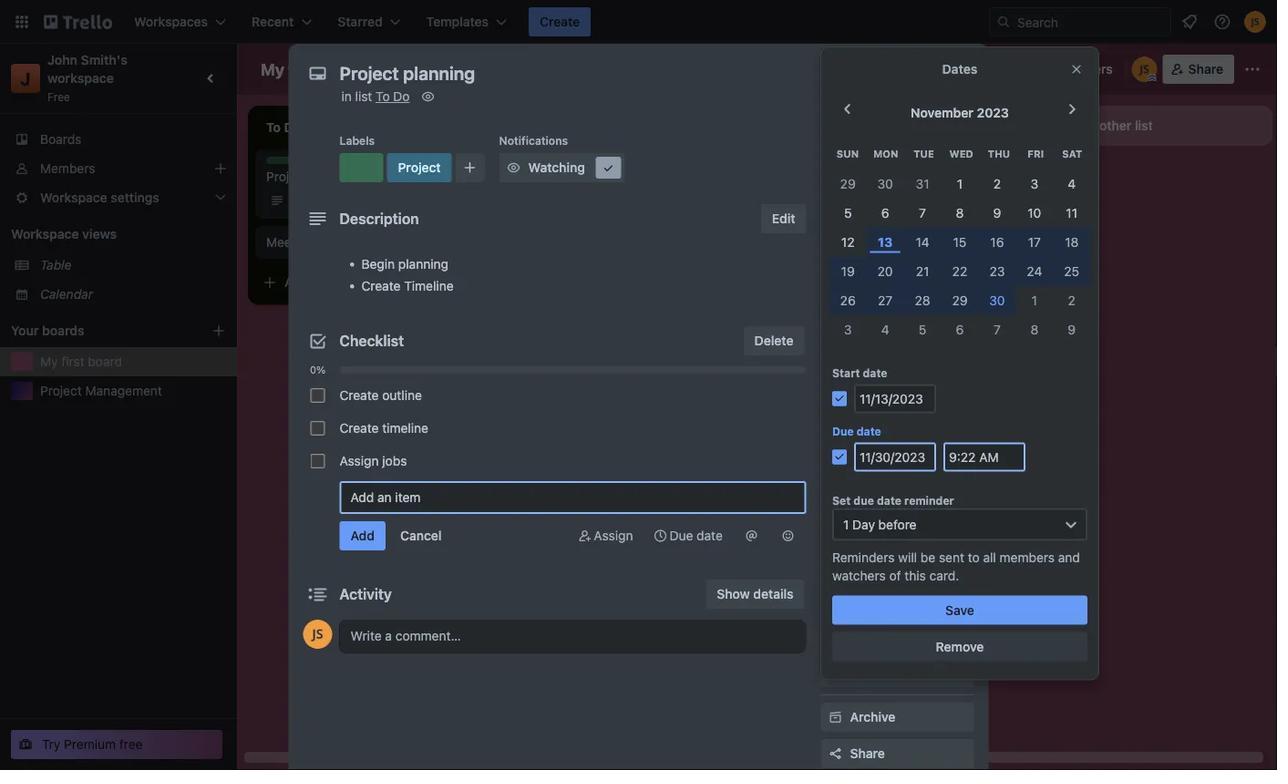 Task type: vqa. For each thing, say whether or not it's contained in the screenshot.
Recent "POPUP BUTTON"
no



Task type: describe. For each thing, give the bounding box(es) containing it.
card.
[[930, 568, 959, 583]]

john smith's workspace link
[[47, 52, 131, 86]]

add up sun
[[821, 127, 842, 139]]

free
[[47, 90, 70, 103]]

start date
[[832, 367, 888, 380]]

checklist inside 'checklist' link
[[850, 226, 906, 241]]

17 button
[[1016, 227, 1053, 256]]

1 vertical spatial share
[[850, 746, 885, 761]]

my first board link
[[40, 353, 226, 371]]

views
[[82, 227, 117, 242]]

2 horizontal spatial add a card
[[802, 165, 867, 181]]

meeting link
[[266, 233, 478, 252]]

labels link
[[821, 182, 974, 212]]

23
[[990, 263, 1005, 278]]

0 vertical spatial 7 button
[[904, 198, 941, 227]]

project management link
[[40, 382, 226, 400]]

add down due
[[850, 519, 874, 534]]

checklist group
[[303, 379, 806, 478]]

assign jobs checkbox for create timeline
[[310, 421, 325, 436]]

close popover image
[[1069, 62, 1084, 77]]

sm image for archive link
[[826, 708, 845, 727]]

1 vertical spatial 8
[[1031, 322, 1039, 337]]

1 vertical spatial first
[[61, 354, 84, 369]]

0 vertical spatial 2
[[994, 176, 1001, 191]]

sm image for 'copy' link
[[826, 627, 845, 645]]

2 horizontal spatial a
[[830, 165, 837, 181]]

wed
[[949, 148, 974, 160]]

show details
[[717, 587, 794, 602]]

19
[[841, 263, 855, 278]]

14 button
[[904, 227, 941, 256]]

due
[[854, 494, 874, 507]]

Write a comment text field
[[340, 620, 806, 653]]

0 vertical spatial ups
[[859, 418, 880, 431]]

1 vertical spatial board
[[88, 354, 122, 369]]

0 horizontal spatial list
[[355, 89, 372, 104]]

0 horizontal spatial power-
[[821, 418, 859, 431]]

add power-ups link
[[821, 438, 974, 467]]

1 horizontal spatial color: sky, title: "project" element
[[387, 153, 452, 182]]

1 vertical spatial due date
[[670, 528, 723, 543]]

0 vertical spatial labels
[[340, 134, 375, 147]]

6 for leftmost 6 button
[[881, 205, 889, 220]]

1 horizontal spatial 3 button
[[1016, 169, 1053, 198]]

1 vertical spatial power-
[[878, 444, 920, 459]]

1 vertical spatial 9 button
[[1053, 315, 1091, 344]]

mon
[[874, 148, 898, 160]]

create button
[[529, 7, 591, 36]]

12
[[841, 234, 855, 249]]

27
[[878, 292, 893, 308]]

add down meeting
[[284, 275, 309, 290]]

13 button
[[867, 227, 904, 256]]

boards
[[42, 323, 84, 338]]

1 horizontal spatial 4
[[1068, 176, 1076, 191]]

1 vertical spatial 7 button
[[979, 315, 1016, 344]]

custom
[[850, 372, 897, 387]]

2 horizontal spatial john smith (johnsmith38824343) image
[[1244, 11, 1266, 33]]

17
[[1028, 234, 1041, 249]]

sent
[[939, 550, 965, 565]]

create for create outline
[[340, 388, 379, 403]]

tue
[[914, 148, 934, 160]]

board
[[480, 62, 515, 77]]

project planning
[[266, 169, 362, 184]]

sm image for due date link
[[651, 527, 670, 545]]

1 for the right 1 button
[[1032, 292, 1038, 308]]

0 vertical spatial 3
[[1031, 176, 1039, 191]]

fri
[[1028, 148, 1044, 160]]

Search field
[[1011, 8, 1171, 36]]

project for the rightmost color: sky, title: "project" element
[[398, 160, 441, 175]]

28
[[915, 292, 930, 308]]

activity
[[340, 586, 392, 603]]

primary element
[[0, 0, 1277, 44]]

1 horizontal spatial share
[[1189, 62, 1223, 77]]

fields
[[900, 372, 936, 387]]

1 horizontal spatial 2 button
[[1053, 286, 1091, 315]]

0 vertical spatial 2 button
[[979, 169, 1016, 198]]

1 vertical spatial 4
[[881, 322, 889, 337]]

timeline
[[382, 421, 428, 436]]

template
[[886, 665, 939, 680]]

edit button
[[761, 204, 806, 233]]

21
[[916, 263, 929, 278]]

1 horizontal spatial members link
[[821, 146, 974, 175]]

copy
[[850, 629, 881, 644]]

1 vertical spatial checklist
[[340, 332, 404, 350]]

1 horizontal spatial add a card button
[[514, 159, 718, 188]]

create inside "begin planning create timeline"
[[361, 279, 401, 294]]

1 vertical spatial john smith (johnsmith38824343) image
[[1132, 57, 1158, 82]]

0 horizontal spatial due
[[670, 528, 693, 543]]

copy link
[[821, 622, 974, 651]]

1 horizontal spatial 2
[[1068, 292, 1076, 308]]

15 button
[[941, 227, 979, 256]]

project planning link
[[266, 168, 478, 186]]

1 vertical spatial 29 button
[[941, 286, 979, 315]]

date up the show
[[697, 528, 723, 543]]

filters button
[[1048, 55, 1118, 84]]

show details link
[[706, 580, 805, 609]]

table
[[40, 258, 72, 273]]

0 notifications image
[[1179, 11, 1201, 33]]

1 vertical spatial 30
[[989, 292, 1005, 308]]

1 horizontal spatial 7
[[994, 322, 1001, 337]]

16 button
[[979, 227, 1016, 256]]

0 vertical spatial dates
[[942, 62, 978, 77]]

0 horizontal spatial 3 button
[[829, 315, 867, 344]]

1 vertical spatial 5
[[919, 322, 927, 337]]

create from template… image
[[985, 166, 999, 181]]

board link
[[449, 55, 526, 84]]

to
[[376, 89, 390, 104]]

will
[[898, 550, 917, 565]]

19 button
[[829, 256, 867, 286]]

actions
[[821, 566, 861, 579]]

date up before at the bottom of page
[[877, 494, 902, 507]]

reminders
[[832, 550, 895, 565]]

set
[[832, 494, 851, 507]]

in
[[341, 89, 352, 104]]

1 horizontal spatial labels
[[850, 189, 890, 204]]

Add time text field
[[944, 442, 1026, 472]]

november
[[911, 105, 974, 120]]

0 vertical spatial 29 button
[[829, 169, 867, 198]]

watchers
[[832, 568, 886, 583]]

1 vertical spatial 30 button
[[979, 286, 1016, 315]]

november 2023
[[911, 105, 1009, 120]]

0 vertical spatial to
[[845, 127, 856, 139]]

1 horizontal spatial due date
[[832, 425, 881, 438]]

add a card for add a card button to the middle
[[543, 165, 608, 181]]

0 horizontal spatial 4 button
[[867, 315, 904, 344]]

save
[[946, 602, 974, 617]]

planning for begin planning create timeline
[[398, 257, 449, 272]]

my first board inside text box
[[261, 59, 370, 79]]

31
[[916, 176, 930, 191]]

create for create timeline
[[340, 421, 379, 436]]

show menu image
[[1244, 60, 1262, 78]]

27 button
[[867, 286, 904, 315]]

2 horizontal spatial add a card button
[[773, 159, 977, 188]]

project for project planning
[[266, 169, 308, 184]]

22
[[952, 263, 968, 278]]

do
[[393, 89, 410, 104]]

1 horizontal spatial 4 button
[[1053, 169, 1091, 198]]

star or unstar board image
[[390, 62, 405, 77]]

assign for assign
[[594, 528, 633, 543]]

first inside text box
[[288, 59, 320, 79]]

1 horizontal spatial 1 button
[[1016, 286, 1053, 315]]

sm image for 'move' link
[[826, 591, 845, 609]]

sm image down add to card
[[826, 151, 845, 170]]

assign link
[[568, 521, 640, 551]]

0 horizontal spatial 9 button
[[979, 198, 1016, 227]]

1 vertical spatial 6 button
[[941, 315, 979, 344]]

create for create
[[540, 14, 580, 29]]

sm image inside labels link
[[826, 188, 845, 206]]

24 button
[[1016, 256, 1053, 286]]

day
[[853, 517, 875, 532]]

timeline
[[404, 279, 454, 294]]

date up add power-ups
[[857, 425, 881, 438]]

12 button
[[829, 227, 867, 256]]

planning for project planning
[[311, 169, 362, 184]]

add button button
[[821, 512, 974, 542]]

calendar link
[[40, 285, 226, 304]]

31 button
[[904, 169, 941, 198]]

0 vertical spatial due
[[832, 425, 854, 438]]

sm image for assign link
[[576, 527, 594, 545]]

22 button
[[941, 256, 979, 286]]

add down notifications
[[543, 165, 567, 181]]

make template link
[[821, 658, 974, 687]]

0 horizontal spatial add a card button
[[255, 268, 459, 297]]

my inside my first board text box
[[261, 59, 285, 79]]

2023
[[977, 105, 1009, 120]]

management
[[85, 383, 162, 398]]

try
[[42, 737, 61, 752]]

create outline
[[340, 388, 422, 403]]

m/d/yyyy text field for due date
[[854, 442, 936, 472]]

save button
[[832, 596, 1088, 625]]

0 horizontal spatial 7
[[919, 205, 926, 220]]

18
[[1065, 234, 1079, 249]]

9 for the bottommost 9 button
[[1068, 322, 1076, 337]]

last month image
[[837, 98, 859, 120]]

a for add a card button to the middle
[[571, 165, 578, 181]]

add another list
[[1058, 118, 1153, 133]]



Task type: locate. For each thing, give the bounding box(es) containing it.
add a card down sun
[[802, 165, 867, 181]]

1 horizontal spatial 7 button
[[979, 315, 1016, 344]]

assign down add an item text field
[[594, 528, 633, 543]]

1 horizontal spatial 6
[[956, 322, 964, 337]]

members
[[850, 153, 907, 168], [40, 161, 95, 176]]

members down boards
[[40, 161, 95, 176]]

Board name text field
[[252, 55, 379, 84]]

make template
[[850, 665, 939, 680]]

to do link
[[376, 89, 410, 104]]

sm image right power ups icon
[[1015, 55, 1041, 80]]

0 vertical spatial 30 button
[[867, 169, 904, 198]]

cover
[[850, 335, 886, 350]]

add a card down meeting
[[284, 275, 349, 290]]

power ups image
[[990, 62, 1004, 77]]

1 horizontal spatial 3
[[1031, 176, 1039, 191]]

due date up add power-ups
[[832, 425, 881, 438]]

assign jobs checkbox for create outline
[[310, 388, 325, 403]]

1 vertical spatial assign
[[594, 528, 633, 543]]

ups up add power-ups
[[859, 418, 880, 431]]

29 button down 22
[[941, 286, 979, 315]]

4 button down attachment on the right of page
[[867, 315, 904, 344]]

share button down 0 notifications image
[[1163, 55, 1234, 84]]

30 down mon
[[877, 176, 893, 191]]

delete
[[755, 333, 794, 348]]

date right start
[[863, 367, 888, 380]]

5 button down 28
[[904, 315, 941, 344]]

to up sun
[[845, 127, 856, 139]]

sm image for cover link
[[826, 334, 845, 352]]

1 assign jobs checkbox from the top
[[310, 388, 325, 403]]

sm image for watching button
[[505, 159, 523, 177]]

first
[[288, 59, 320, 79], [61, 354, 84, 369]]

0 horizontal spatial a
[[312, 275, 319, 290]]

0 horizontal spatial my
[[40, 354, 58, 369]]

sm image right watching
[[600, 159, 618, 177]]

26 button
[[829, 286, 867, 315]]

2 down the 25 button
[[1068, 292, 1076, 308]]

filters
[[1076, 62, 1113, 77]]

4 button up 11
[[1053, 169, 1091, 198]]

0 vertical spatial 5 button
[[829, 198, 867, 227]]

0 vertical spatial planning
[[311, 169, 362, 184]]

0 horizontal spatial 1
[[843, 517, 849, 532]]

1 horizontal spatial 9 button
[[1053, 315, 1091, 344]]

search image
[[996, 15, 1011, 29]]

1 vertical spatial 3 button
[[829, 315, 867, 344]]

list inside button
[[1135, 118, 1153, 133]]

1 vertical spatial my
[[40, 354, 58, 369]]

1 vertical spatial 1 button
[[1016, 286, 1053, 315]]

1 down wed
[[957, 176, 963, 191]]

assign inside checklist group
[[340, 454, 379, 469]]

share
[[1189, 62, 1223, 77], [850, 746, 885, 761]]

5 up 12
[[844, 205, 852, 220]]

9 for the left 9 button
[[993, 205, 1001, 220]]

Assign jobs checkbox
[[310, 454, 325, 469]]

Assign jobs checkbox
[[310, 388, 325, 403], [310, 421, 325, 436]]

9 button
[[979, 198, 1016, 227], [1053, 315, 1091, 344]]

assign
[[340, 454, 379, 469], [594, 528, 633, 543]]

a for left add a card button
[[312, 275, 319, 290]]

my
[[261, 59, 285, 79], [40, 354, 58, 369]]

0 vertical spatial m/d/yyyy text field
[[854, 384, 936, 413]]

0 horizontal spatial due date
[[670, 528, 723, 543]]

25 button
[[1053, 256, 1091, 286]]

26
[[840, 292, 856, 308]]

0 horizontal spatial members link
[[0, 154, 237, 183]]

due up add power-ups
[[832, 425, 854, 438]]

1 vertical spatial assign jobs checkbox
[[310, 421, 325, 436]]

add down power-ups
[[850, 444, 874, 459]]

0 vertical spatial 1 button
[[941, 169, 979, 198]]

1 horizontal spatial checklist
[[850, 226, 906, 241]]

0 horizontal spatial john smith (johnsmith38824343) image
[[303, 620, 332, 649]]

0 horizontal spatial dates
[[850, 262, 885, 277]]

9
[[993, 205, 1001, 220], [1068, 322, 1076, 337]]

archive link
[[821, 703, 974, 732]]

0 vertical spatial 30
[[877, 176, 893, 191]]

1 for 1 day before
[[843, 517, 849, 532]]

members for the left members link
[[40, 161, 95, 176]]

0 vertical spatial board
[[324, 59, 370, 79]]

sm image inside make template link
[[826, 664, 845, 682]]

sm image down actions
[[826, 591, 845, 609]]

project for the leftmost color: sky, title: "project" element
[[306, 158, 344, 170]]

14
[[916, 234, 930, 249]]

board inside text box
[[324, 59, 370, 79]]

1 vertical spatial 29
[[952, 292, 968, 308]]

1 button down 24 in the right of the page
[[1016, 286, 1053, 315]]

1 horizontal spatial 30
[[989, 292, 1005, 308]]

0 horizontal spatial 6 button
[[867, 198, 904, 227]]

add up the sat
[[1058, 118, 1082, 133]]

planning
[[311, 169, 362, 184], [398, 257, 449, 272]]

assign for assign jobs
[[340, 454, 379, 469]]

table link
[[40, 256, 226, 274]]

1 horizontal spatial share button
[[1163, 55, 1234, 84]]

john
[[47, 52, 78, 67]]

sm image right assign link
[[651, 527, 670, 545]]

29 for topmost 29 'button'
[[840, 176, 856, 191]]

0 vertical spatial 5
[[844, 205, 852, 220]]

planning up description
[[311, 169, 362, 184]]

remove
[[936, 639, 984, 654]]

create timeline
[[340, 421, 428, 436]]

6 button down 22 button
[[941, 315, 979, 344]]

checklist
[[850, 226, 906, 241], [340, 332, 404, 350]]

0 horizontal spatial share button
[[821, 739, 974, 769]]

m/d/yyyy text field down start date
[[854, 384, 936, 413]]

0 vertical spatial 4 button
[[1053, 169, 1091, 198]]

0 horizontal spatial 6
[[881, 205, 889, 220]]

sm image inside 'copy' link
[[826, 627, 845, 645]]

my first board up in at the top left
[[261, 59, 370, 79]]

power-ups
[[821, 418, 880, 431]]

due date link
[[644, 521, 732, 551]]

1 button
[[941, 169, 979, 198], [1016, 286, 1053, 315]]

add button
[[850, 519, 917, 534]]

1 left day
[[843, 517, 849, 532]]

1 horizontal spatial ups
[[920, 444, 944, 459]]

sm image left copy
[[826, 627, 845, 645]]

7 button up 14
[[904, 198, 941, 227]]

0 horizontal spatial 1 button
[[941, 169, 979, 198]]

0 vertical spatial 9
[[993, 205, 1001, 220]]

6 up "13" on the top of page
[[881, 205, 889, 220]]

1 vertical spatial 6
[[956, 322, 964, 337]]

6 down 22 button
[[956, 322, 964, 337]]

6 for the bottom 6 button
[[956, 322, 964, 337]]

cover link
[[821, 328, 974, 357]]

0 vertical spatial 29
[[840, 176, 856, 191]]

show
[[717, 587, 750, 602]]

due date up the show
[[670, 528, 723, 543]]

30 button down '23'
[[979, 286, 1016, 315]]

1 horizontal spatial add a card
[[543, 165, 608, 181]]

create inside button
[[540, 14, 580, 29]]

9 up 16 on the top
[[993, 205, 1001, 220]]

6 button up "13" on the top of page
[[867, 198, 904, 227]]

0 horizontal spatial checklist
[[340, 332, 404, 350]]

8 down 24 button
[[1031, 322, 1039, 337]]

attachment button
[[821, 292, 974, 321]]

your boards with 2 items element
[[11, 320, 184, 342]]

25
[[1064, 263, 1080, 278]]

15
[[953, 234, 967, 249]]

j link
[[11, 64, 40, 93]]

sat
[[1062, 148, 1082, 160]]

reminders will be sent to all members and watchers of this card.
[[832, 550, 1080, 583]]

workspace visible image
[[423, 62, 438, 77]]

remove button
[[832, 632, 1088, 661]]

29 down sun
[[840, 176, 856, 191]]

details
[[753, 587, 794, 602]]

0 horizontal spatial 8
[[956, 205, 964, 220]]

2 button down thu
[[979, 169, 1016, 198]]

automation
[[821, 491, 883, 504]]

0 horizontal spatial 30
[[877, 176, 893, 191]]

color: sky, title: "project" element right color: green, title: none icon
[[306, 157, 344, 170]]

None submit
[[340, 521, 386, 551]]

add
[[1058, 118, 1082, 133], [821, 127, 842, 139], [543, 165, 567, 181], [802, 165, 826, 181], [284, 275, 309, 290], [850, 444, 874, 459], [850, 519, 874, 534]]

1 vertical spatial 8 button
[[1016, 315, 1053, 344]]

5 down '28' button in the right top of the page
[[919, 322, 927, 337]]

1 vertical spatial 7
[[994, 322, 1001, 337]]

0 horizontal spatial my first board
[[40, 354, 122, 369]]

28 button
[[904, 286, 941, 315]]

0 horizontal spatial 30 button
[[867, 169, 904, 198]]

planning inside project planning link
[[311, 169, 362, 184]]

ups up 'reminder'
[[920, 444, 944, 459]]

sm image down sun
[[826, 188, 845, 206]]

3 button up 10
[[1016, 169, 1053, 198]]

sm image inside 'move' link
[[826, 591, 845, 609]]

1 horizontal spatial 8
[[1031, 322, 1039, 337]]

list right 'another'
[[1135, 118, 1153, 133]]

8 button down 24 button
[[1016, 315, 1053, 344]]

share left show menu "image"
[[1189, 62, 1223, 77]]

1 for top 1 button
[[957, 176, 963, 191]]

to inside the reminders will be sent to all members and watchers of this card.
[[968, 550, 980, 565]]

1 horizontal spatial 8 button
[[1016, 315, 1053, 344]]

1 horizontal spatial a
[[571, 165, 578, 181]]

0 vertical spatial assign
[[340, 454, 379, 469]]

my inside my first board link
[[40, 354, 58, 369]]

5 button up 12
[[829, 198, 867, 227]]

add a card for left add a card button
[[284, 275, 349, 290]]

1 horizontal spatial assign
[[594, 528, 633, 543]]

11 button
[[1053, 198, 1091, 227]]

add a card button down notifications
[[514, 159, 718, 188]]

0 horizontal spatial assign
[[340, 454, 379, 469]]

project down color: green, title: none icon
[[266, 169, 308, 184]]

add a card
[[543, 165, 608, 181], [802, 165, 867, 181], [284, 275, 349, 290]]

0 vertical spatial assign jobs checkbox
[[310, 388, 325, 403]]

m/d/yyyy text field up the set due date reminder
[[854, 442, 936, 472]]

sm image up details
[[779, 527, 797, 545]]

1 horizontal spatial 5 button
[[904, 315, 941, 344]]

share button down archive link
[[821, 739, 974, 769]]

sm image
[[505, 159, 523, 177], [600, 159, 618, 177], [826, 334, 845, 352], [576, 527, 594, 545], [651, 527, 670, 545], [779, 527, 797, 545], [826, 591, 845, 609], [826, 627, 845, 645], [826, 708, 845, 727]]

sm image up the show details
[[743, 527, 761, 545]]

add board image
[[212, 324, 226, 338]]

project for project management
[[40, 383, 82, 398]]

open information menu image
[[1213, 13, 1232, 31]]

next month image
[[1061, 98, 1083, 120]]

members for members link to the right
[[850, 153, 907, 168]]

0 vertical spatial my first board
[[261, 59, 370, 79]]

be
[[921, 550, 936, 565]]

0 horizontal spatial board
[[88, 354, 122, 369]]

0 vertical spatial john smith (johnsmith38824343) image
[[1244, 11, 1266, 33]]

free
[[119, 737, 143, 752]]

3 down fri
[[1031, 176, 1039, 191]]

sm image up 19
[[826, 224, 845, 243]]

card
[[859, 127, 883, 139], [581, 165, 608, 181], [840, 165, 867, 181], [322, 275, 349, 290]]

add a card button down add to card
[[773, 159, 977, 188]]

0 horizontal spatial add a card
[[284, 275, 349, 290]]

planning inside "begin planning create timeline"
[[398, 257, 449, 272]]

sm image inside archive link
[[826, 708, 845, 727]]

1 vertical spatial my first board
[[40, 354, 122, 369]]

4 down the sat
[[1068, 176, 1076, 191]]

1 horizontal spatial 30 button
[[979, 286, 1016, 315]]

boards link
[[0, 125, 237, 154]]

9 button up 16 on the top
[[979, 198, 1016, 227]]

sm image left the make
[[826, 664, 845, 682]]

planning up the timeline
[[398, 257, 449, 272]]

share down "archive"
[[850, 746, 885, 761]]

project
[[306, 158, 344, 170], [398, 160, 441, 175], [266, 169, 308, 184], [40, 383, 82, 398]]

0 vertical spatial 8 button
[[941, 198, 979, 227]]

ups inside add power-ups link
[[920, 444, 944, 459]]

30 down '23' button
[[989, 292, 1005, 308]]

30 button
[[867, 169, 904, 198], [979, 286, 1016, 315]]

3 button down 26
[[829, 315, 867, 344]]

0 horizontal spatial color: sky, title: "project" element
[[306, 157, 344, 170]]

0 horizontal spatial ups
[[859, 418, 880, 431]]

1
[[957, 176, 963, 191], [1032, 292, 1038, 308], [843, 517, 849, 532]]

john smith (johnsmith38824343) image
[[1244, 11, 1266, 33], [1132, 57, 1158, 82], [303, 620, 332, 649]]

power- down start
[[821, 418, 859, 431]]

6 button
[[867, 198, 904, 227], [941, 315, 979, 344]]

4
[[1068, 176, 1076, 191], [881, 322, 889, 337]]

1 vertical spatial dates
[[850, 262, 885, 277]]

to left all
[[968, 550, 980, 565]]

9 down the 25 button
[[1068, 322, 1076, 337]]

7 down '23' button
[[994, 322, 1001, 337]]

2 assign jobs checkbox from the top
[[310, 421, 325, 436]]

1 horizontal spatial board
[[324, 59, 370, 79]]

dates inside "button"
[[850, 262, 885, 277]]

sm image up start
[[826, 334, 845, 352]]

6
[[881, 205, 889, 220], [956, 322, 964, 337]]

project right color: green, title: none image
[[398, 160, 441, 175]]

2
[[994, 176, 1001, 191], [1068, 292, 1076, 308]]

8 button up 15
[[941, 198, 979, 227]]

0 horizontal spatial 7 button
[[904, 198, 941, 227]]

meeting
[[266, 235, 314, 250]]

begin
[[361, 257, 395, 272]]

2 m/d/yyyy text field from the top
[[854, 442, 936, 472]]

j
[[20, 67, 31, 89]]

1 horizontal spatial 1
[[957, 176, 963, 191]]

0 vertical spatial share button
[[1163, 55, 1234, 84]]

jobs
[[382, 454, 407, 469]]

notifications
[[499, 134, 568, 147]]

0 vertical spatial power-
[[821, 418, 859, 431]]

add down add to card
[[802, 165, 826, 181]]

0 vertical spatial share
[[1189, 62, 1223, 77]]

1 vertical spatial 3
[[844, 322, 852, 337]]

attachment
[[850, 299, 921, 314]]

sm image down add an item text field
[[576, 527, 594, 545]]

0 horizontal spatial 3
[[844, 322, 852, 337]]

1 vertical spatial due
[[670, 528, 693, 543]]

assign jobs checkbox up assign jobs checkbox
[[310, 421, 325, 436]]

3 down 26 button
[[844, 322, 852, 337]]

m/d/yyyy text field for start date
[[854, 384, 936, 413]]

my first board down the your boards with 2 items element
[[40, 354, 122, 369]]

2 vertical spatial john smith (johnsmith38824343) image
[[303, 620, 332, 649]]

sm image right do on the left top of the page
[[419, 88, 437, 106]]

29 for 29 'button' to the bottom
[[952, 292, 968, 308]]

1 m/d/yyyy text field from the top
[[854, 384, 936, 413]]

0 vertical spatial 7
[[919, 205, 926, 220]]

Add an item text field
[[340, 481, 806, 514]]

another
[[1085, 118, 1132, 133]]

board
[[324, 59, 370, 79], [88, 354, 122, 369]]

1 horizontal spatial my first board
[[261, 59, 370, 79]]

sm image left "archive"
[[826, 708, 845, 727]]

sm image down notifications
[[505, 159, 523, 177]]

power- up the set due date reminder
[[878, 444, 920, 459]]

labels down mon
[[850, 189, 890, 204]]

5 button
[[829, 198, 867, 227], [904, 315, 941, 344]]

29
[[840, 176, 856, 191], [952, 292, 968, 308]]

add power-ups
[[850, 444, 944, 459]]

description
[[340, 210, 419, 227]]

24
[[1027, 263, 1042, 278]]

1 horizontal spatial 5
[[919, 322, 927, 337]]

0 horizontal spatial 8 button
[[941, 198, 979, 227]]

0 vertical spatial checklist
[[850, 226, 906, 241]]

sm image inside due date link
[[651, 527, 670, 545]]

None text field
[[330, 57, 932, 89]]

board up 'project management'
[[88, 354, 122, 369]]

color: green, title: none image
[[266, 157, 303, 164]]

due
[[832, 425, 854, 438], [670, 528, 693, 543]]

sm image inside cover link
[[826, 334, 845, 352]]

sm image inside assign link
[[576, 527, 594, 545]]

2 down thu
[[994, 176, 1001, 191]]

0 vertical spatial 3 button
[[1016, 169, 1053, 198]]

create
[[540, 14, 580, 29], [361, 279, 401, 294], [340, 388, 379, 403], [340, 421, 379, 436]]

30 button down mon
[[867, 169, 904, 198]]

move
[[850, 592, 883, 607]]

archive
[[850, 710, 896, 725]]

reminder
[[904, 494, 954, 507]]

due right assign link
[[670, 528, 693, 543]]

18 button
[[1053, 227, 1091, 256]]

in list to do
[[341, 89, 410, 104]]

try premium free button
[[11, 730, 222, 759]]

1 down 24 button
[[1032, 292, 1038, 308]]

my first board
[[261, 59, 370, 79], [40, 354, 122, 369]]

1 vertical spatial 1
[[1032, 292, 1038, 308]]

4 down attachment on the right of page
[[881, 322, 889, 337]]

project right color: green, title: none icon
[[306, 158, 344, 170]]

this
[[905, 568, 926, 583]]

sm image inside 'checklist' link
[[826, 224, 845, 243]]

0 vertical spatial first
[[288, 59, 320, 79]]

1 button down wed
[[941, 169, 979, 198]]

0 vertical spatial my
[[261, 59, 285, 79]]

M/D/YYYY text field
[[854, 384, 936, 413], [854, 442, 936, 472]]

list right in at the top left
[[355, 89, 372, 104]]

color: sky, title: "project" element
[[387, 153, 452, 182], [306, 157, 344, 170]]

sm image
[[1015, 55, 1041, 80], [419, 88, 437, 106], [826, 151, 845, 170], [826, 188, 845, 206], [826, 224, 845, 243], [743, 527, 761, 545], [826, 664, 845, 682]]

list
[[355, 89, 372, 104], [1135, 118, 1153, 133]]

0 horizontal spatial 2
[[994, 176, 1001, 191]]

workspace views
[[11, 227, 117, 242]]

color: green, title: none image
[[340, 153, 383, 182]]

1 horizontal spatial to
[[968, 550, 980, 565]]

color: sky, title: "project" element right color: green, title: none image
[[387, 153, 452, 182]]



